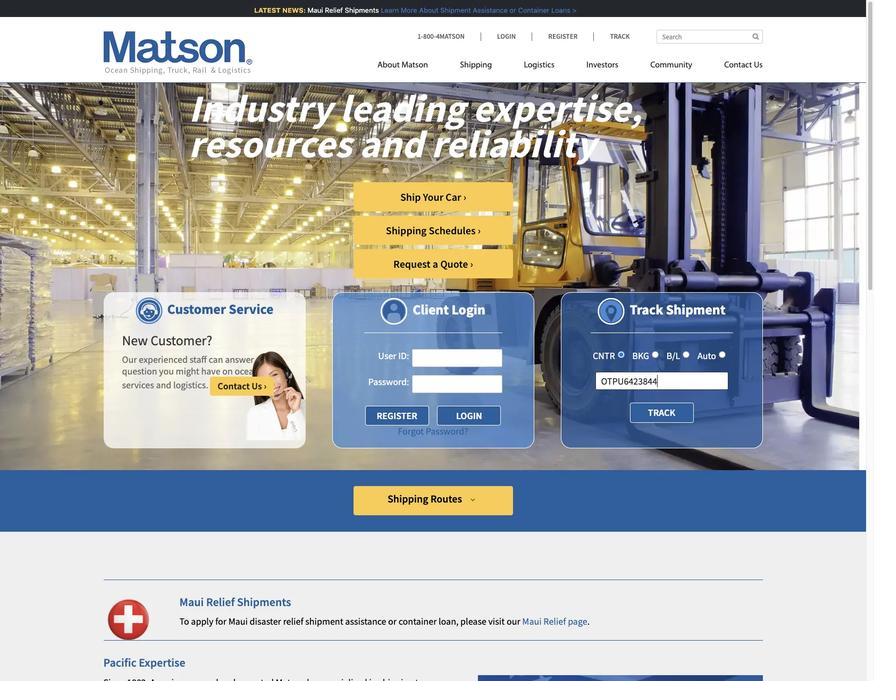 Task type: vqa. For each thing, say whether or not it's contained in the screenshot.
left Us
yes



Task type: describe. For each thing, give the bounding box(es) containing it.
customer?
[[151, 332, 212, 349]]

› inside ship your car › link
[[463, 190, 466, 204]]

contact for contact us
[[724, 61, 752, 70]]

schedules
[[429, 224, 476, 237]]

our
[[122, 354, 137, 366]]

track for track link
[[610, 32, 630, 41]]

relief
[[283, 616, 303, 628]]

forgot
[[398, 426, 424, 438]]

shipping routes link
[[353, 487, 513, 516]]

expertise,
[[473, 84, 642, 132]]

shipping for shipping routes
[[388, 492, 428, 506]]

can
[[209, 354, 223, 366]]

loans
[[545, 6, 564, 14]]

password?
[[426, 426, 468, 438]]

maui right for
[[228, 616, 248, 628]]

0 vertical spatial shipment
[[434, 6, 465, 14]]

track shipment
[[630, 301, 726, 319]]

maui right the news:
[[301, 6, 317, 14]]

pacific expertise
[[103, 656, 185, 671]]

assistance
[[345, 616, 386, 628]]

ocean
[[235, 365, 259, 377]]

shipping for shipping
[[460, 61, 492, 70]]

contact us link
[[708, 56, 763, 78]]

cntr
[[593, 350, 615, 362]]

a
[[433, 257, 438, 271]]

1 vertical spatial or
[[388, 616, 397, 628]]

0 vertical spatial about
[[413, 6, 432, 14]]

shipment
[[305, 616, 343, 628]]

services and
[[122, 379, 171, 392]]

user id:
[[378, 350, 409, 362]]

login link
[[481, 32, 532, 41]]

BKG radio
[[652, 352, 659, 358]]

ship your car › link
[[354, 182, 513, 212]]

request
[[394, 257, 431, 271]]

container
[[399, 616, 437, 628]]

please
[[461, 616, 487, 628]]

might
[[176, 365, 199, 377]]

0 horizontal spatial register link
[[365, 406, 429, 426]]

0 vertical spatial register
[[548, 32, 578, 41]]

reliability
[[431, 120, 596, 168]]

us for contact us ›
[[252, 380, 262, 393]]

your
[[423, 190, 444, 204]]

800-
[[423, 32, 436, 41]]

1 horizontal spatial register link
[[532, 32, 594, 41]]

answer
[[225, 354, 254, 366]]

community link
[[635, 56, 708, 78]]

us for contact us
[[754, 61, 763, 70]]

user
[[378, 350, 397, 362]]

apply
[[191, 616, 213, 628]]

track for track button
[[648, 407, 676, 419]]

4matson
[[436, 32, 465, 41]]

track for track shipment
[[630, 301, 663, 319]]

forgot password?
[[398, 426, 468, 438]]

investors
[[587, 61, 619, 70]]

>
[[566, 6, 571, 14]]

industry
[[189, 84, 332, 132]]

ship your car ›
[[400, 190, 466, 204]]

our
[[507, 616, 521, 628]]

shipping link
[[444, 56, 508, 78]]

maui right our
[[522, 616, 542, 628]]

customer
[[167, 300, 226, 318]]

1 horizontal spatial shipments
[[339, 6, 373, 14]]

CNTR radio
[[618, 352, 625, 358]]

search image
[[753, 33, 759, 40]]

for
[[215, 616, 227, 628]]

contact for contact us ›
[[218, 380, 250, 393]]

have
[[201, 365, 221, 377]]

experienced
[[139, 354, 188, 366]]

request a quote ›
[[394, 257, 473, 271]]

client login
[[413, 301, 485, 319]]

forgot password? link
[[398, 426, 468, 438]]

any
[[256, 354, 270, 366]]

investors link
[[571, 56, 635, 78]]

logistics link
[[508, 56, 571, 78]]

1-800-4matson
[[418, 32, 465, 41]]

learn more about shipment assistance or container loans > link
[[375, 6, 571, 14]]

resources
[[189, 120, 352, 168]]

loan,
[[439, 616, 459, 628]]

maui relief shipments
[[179, 595, 291, 610]]

new
[[122, 332, 148, 349]]

on
[[222, 365, 233, 377]]

contact us ›
[[218, 380, 267, 393]]

our experienced staff can answer any question you might have on ocean services and logistics.
[[122, 354, 270, 392]]

B/L radio
[[683, 352, 690, 358]]

assistance
[[467, 6, 502, 14]]

logistics.
[[173, 379, 208, 392]]

User ID: text field
[[412, 349, 502, 367]]

industry leading expertise, resources and reliability
[[189, 84, 642, 168]]

Password: password field
[[412, 375, 502, 394]]

about matson link
[[378, 56, 444, 78]]

› inside request a quote › link
[[470, 257, 473, 271]]

1 vertical spatial shipment
[[666, 301, 726, 319]]

maui up the to
[[179, 595, 204, 610]]

to
[[179, 616, 189, 628]]

news:
[[276, 6, 300, 14]]



Task type: locate. For each thing, give the bounding box(es) containing it.
.
[[588, 616, 590, 628]]

1 vertical spatial shipping
[[386, 224, 427, 237]]

us
[[754, 61, 763, 70], [252, 380, 262, 393]]

or left container at the left
[[388, 616, 397, 628]]

about inside the top menu navigation
[[378, 61, 400, 70]]

about right more
[[413, 6, 432, 14]]

› down any
[[264, 380, 267, 393]]

None button
[[437, 406, 501, 426]]

logistics
[[524, 61, 555, 70]]

or left container
[[503, 6, 510, 14]]

0 vertical spatial relief
[[319, 6, 337, 14]]

shipments
[[339, 6, 373, 14], [237, 595, 291, 610]]

maui relief page link
[[522, 616, 588, 628]]

Search search field
[[657, 30, 763, 44]]

2 vertical spatial track
[[648, 407, 676, 419]]

0 horizontal spatial shipments
[[237, 595, 291, 610]]

auto
[[698, 350, 716, 362]]

1 vertical spatial register link
[[365, 406, 429, 426]]

2 horizontal spatial relief
[[544, 616, 566, 628]]

question
[[122, 365, 157, 377]]

1 vertical spatial us
[[252, 380, 262, 393]]

1 vertical spatial relief
[[206, 595, 235, 610]]

0 horizontal spatial login
[[452, 301, 485, 319]]

expertise
[[139, 656, 185, 671]]

shipping routes
[[388, 492, 462, 506]]

2 vertical spatial relief
[[544, 616, 566, 628]]

0 horizontal spatial relief
[[206, 595, 235, 610]]

track inside button
[[648, 407, 676, 419]]

blue matson logo with ocean, shipping, truck, rail and logistics written beneath it. image
[[103, 31, 252, 75]]

shipment up b/l 'radio'
[[666, 301, 726, 319]]

relief right the news:
[[319, 6, 337, 14]]

shipping schedules ›
[[386, 224, 481, 237]]

1 horizontal spatial relief
[[319, 6, 337, 14]]

1 horizontal spatial about
[[413, 6, 432, 14]]

› right schedules
[[478, 224, 481, 237]]

learn
[[375, 6, 393, 14]]

us down search image
[[754, 61, 763, 70]]

car
[[446, 190, 461, 204]]

image of smiling customer service agent ready to help. image
[[245, 352, 306, 441]]

0 horizontal spatial us
[[252, 380, 262, 393]]

1 horizontal spatial contact
[[724, 61, 752, 70]]

0 vertical spatial track
[[610, 32, 630, 41]]

1 vertical spatial about
[[378, 61, 400, 70]]

register up forgot
[[377, 410, 417, 422]]

shipments left the learn
[[339, 6, 373, 14]]

login
[[497, 32, 516, 41], [452, 301, 485, 319]]

track up investors
[[610, 32, 630, 41]]

contact us
[[724, 61, 763, 70]]

register link down "password:"
[[365, 406, 429, 426]]

login right client
[[452, 301, 485, 319]]

login down container
[[497, 32, 516, 41]]

0 vertical spatial us
[[754, 61, 763, 70]]

new customer?
[[122, 332, 212, 349]]

request a quote › link
[[354, 249, 513, 279]]

shipments up disaster
[[237, 595, 291, 610]]

1 horizontal spatial login
[[497, 32, 516, 41]]

0 vertical spatial shipments
[[339, 6, 373, 14]]

shipping schedules › link
[[354, 216, 513, 245]]

0 horizontal spatial or
[[388, 616, 397, 628]]

0 vertical spatial contact
[[724, 61, 752, 70]]

about matson
[[378, 61, 428, 70]]

0 horizontal spatial register
[[377, 410, 417, 422]]

shipping
[[460, 61, 492, 70], [386, 224, 427, 237], [388, 492, 428, 506]]

customer service
[[167, 300, 274, 318]]

relief left 'page'
[[544, 616, 566, 628]]

contact down search search box
[[724, 61, 752, 70]]

quote
[[440, 257, 468, 271]]

contact us › link
[[210, 377, 274, 396]]

id:
[[398, 350, 409, 362]]

1 vertical spatial register
[[377, 410, 417, 422]]

shipping down ship
[[386, 224, 427, 237]]

service
[[229, 300, 274, 318]]

None search field
[[657, 30, 763, 44]]

container
[[512, 6, 543, 14]]

shipping down 4matson
[[460, 61, 492, 70]]

1-
[[418, 32, 423, 41]]

shipping for shipping schedules ›
[[386, 224, 427, 237]]

Auto radio
[[719, 352, 726, 358]]

routes
[[431, 492, 462, 506]]

latest
[[248, 6, 275, 14]]

register link
[[532, 32, 594, 41], [365, 406, 429, 426]]

0 vertical spatial register link
[[532, 32, 594, 41]]

shipping left routes
[[388, 492, 428, 506]]

password:
[[368, 376, 409, 388]]

top menu navigation
[[378, 56, 763, 78]]

leading
[[340, 84, 465, 132]]

1 horizontal spatial us
[[754, 61, 763, 70]]

track up bkg radio
[[630, 301, 663, 319]]

› inside 'shipping schedules ›' link
[[478, 224, 481, 237]]

shipping inside "link"
[[388, 492, 428, 506]]

0 vertical spatial login
[[497, 32, 516, 41]]

0 horizontal spatial about
[[378, 61, 400, 70]]

0 vertical spatial shipping
[[460, 61, 492, 70]]

1 vertical spatial track
[[630, 301, 663, 319]]

shipment
[[434, 6, 465, 14], [666, 301, 726, 319]]

track down enter container # text box
[[648, 407, 676, 419]]

client
[[413, 301, 449, 319]]

latest news: maui relief shipments learn more about shipment assistance or container loans >
[[248, 6, 571, 14]]

0 horizontal spatial contact
[[218, 380, 250, 393]]

red circle with white cross in the middle image
[[103, 596, 153, 645]]

contact
[[724, 61, 752, 70], [218, 380, 250, 393]]

us down the "ocean"
[[252, 380, 262, 393]]

1 vertical spatial login
[[452, 301, 485, 319]]

staff
[[190, 354, 207, 366]]

1-800-4matson link
[[418, 32, 481, 41]]

pacific
[[103, 656, 136, 671]]

0 vertical spatial or
[[503, 6, 510, 14]]

contact down on
[[218, 380, 250, 393]]

register link down >
[[532, 32, 594, 41]]

1 horizontal spatial shipment
[[666, 301, 726, 319]]

visit
[[488, 616, 505, 628]]

› right the quote
[[470, 257, 473, 271]]

b/l
[[667, 350, 680, 362]]

relief
[[319, 6, 337, 14], [206, 595, 235, 610], [544, 616, 566, 628]]

and
[[360, 120, 424, 168]]

about
[[413, 6, 432, 14], [378, 61, 400, 70]]

› inside contact us › link
[[264, 380, 267, 393]]

you
[[159, 365, 174, 377]]

relief up for
[[206, 595, 235, 610]]

register
[[548, 32, 578, 41], [377, 410, 417, 422]]

maui
[[301, 6, 317, 14], [179, 595, 204, 610], [228, 616, 248, 628], [522, 616, 542, 628]]

1 horizontal spatial or
[[503, 6, 510, 14]]

bkg
[[633, 350, 649, 362]]

ship
[[400, 190, 421, 204]]

to apply for maui disaster relief shipment assistance or container loan, please visit our maui relief page .
[[179, 616, 590, 628]]

more
[[395, 6, 411, 14]]

contact inside contact us › link
[[218, 380, 250, 393]]

track
[[610, 32, 630, 41], [630, 301, 663, 319], [648, 407, 676, 419]]

0 horizontal spatial shipment
[[434, 6, 465, 14]]

us inside the top menu navigation
[[754, 61, 763, 70]]

Enter Container # text field
[[595, 373, 728, 391]]

1 horizontal spatial register
[[548, 32, 578, 41]]

1 vertical spatial contact
[[218, 380, 250, 393]]

shipment up the 1-800-4matson link
[[434, 6, 465, 14]]

register down >
[[548, 32, 578, 41]]

contact inside 'contact us' link
[[724, 61, 752, 70]]

› right car
[[463, 190, 466, 204]]

1 vertical spatial shipments
[[237, 595, 291, 610]]

matson
[[402, 61, 428, 70]]

shipping inside the top menu navigation
[[460, 61, 492, 70]]

matson ship loaded with containers arriving honolulu with imposed american flag in the background. image
[[478, 676, 763, 682]]

about left matson
[[378, 61, 400, 70]]

community
[[650, 61, 693, 70]]

2 vertical spatial shipping
[[388, 492, 428, 506]]

page
[[568, 616, 588, 628]]



